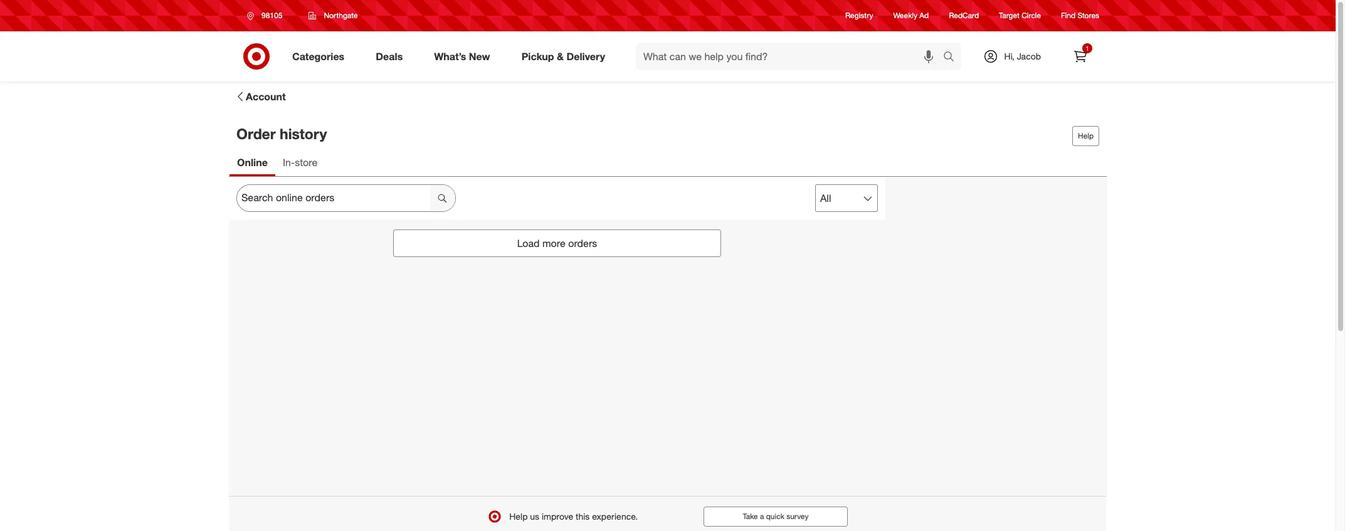 Task type: vqa. For each thing, say whether or not it's contained in the screenshot.
the by to the middle
no



Task type: locate. For each thing, give the bounding box(es) containing it.
what's new link
[[423, 43, 506, 70]]

help
[[1078, 131, 1094, 141], [509, 511, 528, 522]]

in-store link
[[275, 150, 325, 176]]

None text field
[[236, 185, 456, 212]]

weekly ad
[[893, 11, 929, 20]]

us
[[530, 511, 539, 522]]

more
[[542, 237, 566, 250]]

this
[[576, 511, 590, 522]]

load more orders button
[[393, 230, 721, 257]]

1 vertical spatial help
[[509, 511, 528, 522]]

in-
[[283, 156, 295, 168]]

help us improve this experience.
[[509, 511, 638, 522]]

take a quick survey button
[[704, 506, 848, 527]]

take
[[743, 512, 758, 521]]

registry
[[845, 11, 873, 20]]

target circle link
[[999, 10, 1041, 21]]

online link
[[230, 150, 275, 176]]

load more orders
[[517, 237, 597, 250]]

improve
[[542, 511, 573, 522]]

hi,
[[1004, 51, 1015, 61]]

search
[[937, 51, 967, 64]]

pickup
[[522, 50, 554, 62]]

help for help
[[1078, 131, 1094, 141]]

find
[[1061, 11, 1076, 20]]

what's new
[[434, 50, 490, 62]]

pickup & delivery
[[522, 50, 605, 62]]

deals link
[[365, 43, 418, 70]]

survey
[[786, 512, 809, 521]]

help button
[[1072, 126, 1099, 146]]

help for help us improve this experience.
[[509, 511, 528, 522]]

a
[[760, 512, 764, 521]]

1 horizontal spatial help
[[1078, 131, 1094, 141]]

categories link
[[282, 43, 360, 70]]

0 vertical spatial help
[[1078, 131, 1094, 141]]

1 link
[[1067, 43, 1094, 70]]

help inside button
[[1078, 131, 1094, 141]]

stores
[[1078, 11, 1099, 20]]

weekly ad link
[[893, 10, 929, 21]]

jacob
[[1017, 51, 1041, 61]]

ad
[[920, 11, 929, 20]]

registry link
[[845, 10, 873, 21]]

0 horizontal spatial help
[[509, 511, 528, 522]]

delivery
[[567, 50, 605, 62]]

find stores link
[[1061, 10, 1099, 21]]



Task type: describe. For each thing, give the bounding box(es) containing it.
history
[[280, 125, 327, 142]]

98105 button
[[239, 4, 296, 27]]

pickup & delivery link
[[511, 43, 621, 70]]

weekly
[[893, 11, 917, 20]]

find stores
[[1061, 11, 1099, 20]]

circle
[[1022, 11, 1041, 20]]

&
[[557, 50, 564, 62]]

order
[[236, 125, 276, 142]]

in-store
[[283, 156, 318, 168]]

target circle
[[999, 11, 1041, 20]]

northgate
[[324, 11, 358, 20]]

target
[[999, 11, 1020, 20]]

redcard
[[949, 11, 979, 20]]

new
[[469, 50, 490, 62]]

1
[[1086, 45, 1089, 52]]

deals
[[376, 50, 403, 62]]

load
[[517, 237, 540, 250]]

northgate button
[[301, 4, 366, 27]]

98105
[[262, 11, 282, 20]]

order history
[[236, 125, 327, 142]]

search button
[[937, 43, 967, 73]]

online
[[237, 156, 268, 168]]

account
[[246, 90, 286, 103]]

store
[[295, 156, 318, 168]]

take a quick survey
[[743, 512, 809, 521]]

categories
[[292, 50, 344, 62]]

account link
[[234, 89, 286, 105]]

quick
[[766, 512, 784, 521]]

orders
[[568, 237, 597, 250]]

what's
[[434, 50, 466, 62]]

experience.
[[592, 511, 638, 522]]

hi, jacob
[[1004, 51, 1041, 61]]

redcard link
[[949, 10, 979, 21]]

What can we help you find? suggestions appear below search field
[[636, 43, 946, 70]]



